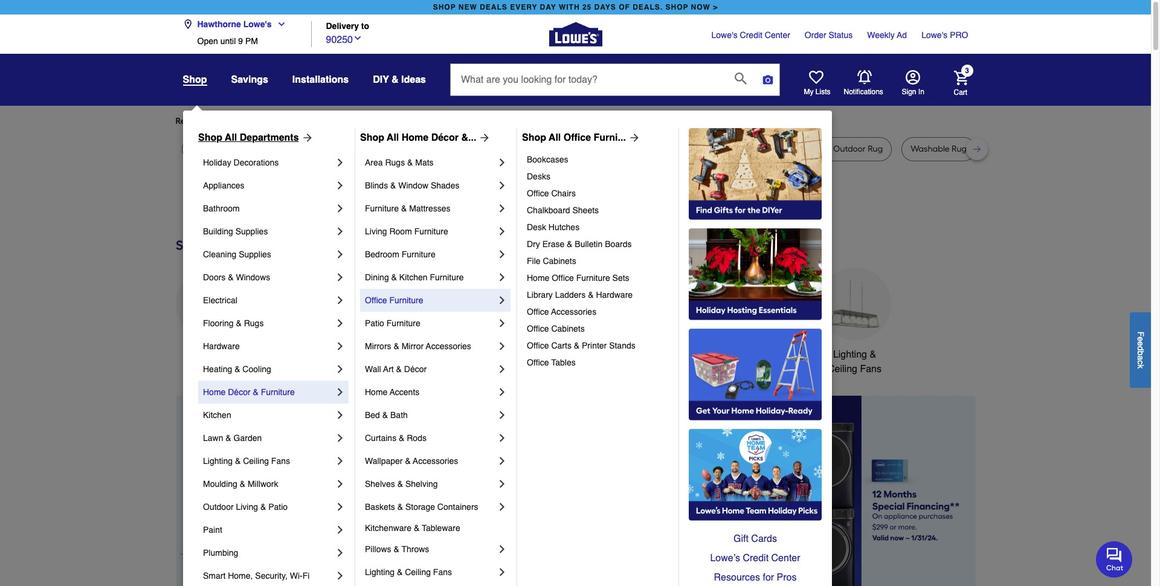 Task type: locate. For each thing, give the bounding box(es) containing it.
bed & bath link
[[365, 404, 496, 427]]

chevron right image for the 'baskets & storage containers' link
[[496, 501, 509, 513]]

décor up desk
[[432, 132, 459, 143]]

lighting & ceiling fans for rightmost lighting & ceiling fans link
[[365, 568, 452, 577]]

0 horizontal spatial area
[[309, 144, 327, 154]]

0 horizontal spatial washable
[[703, 144, 742, 154]]

furniture down blinds
[[365, 204, 399, 213]]

lowe's home improvement cart image
[[954, 70, 969, 85]]

bathroom right stands
[[651, 349, 692, 360]]

arrow right image for shop all office furni...
[[626, 132, 641, 144]]

0 horizontal spatial fans
[[271, 457, 290, 466]]

1 horizontal spatial lowe's
[[712, 30, 738, 40]]

home for home décor & furniture
[[203, 388, 226, 397]]

chevron right image for the office furniture link
[[496, 294, 509, 307]]

1 horizontal spatial patio
[[365, 319, 385, 328]]

appliances up heating on the bottom left of the page
[[188, 349, 236, 360]]

furniture up dining & kitchen furniture
[[402, 250, 436, 259]]

desk
[[527, 223, 547, 232]]

dry erase & bulletin boards link
[[527, 236, 671, 253]]

lowe's inside hawthorne lowe's button
[[244, 19, 272, 29]]

2 shop from the left
[[360, 132, 385, 143]]

office down recommended searches for you heading
[[564, 132, 591, 143]]

1 horizontal spatial and
[[622, 144, 638, 154]]

shop
[[198, 132, 223, 143], [360, 132, 385, 143], [522, 132, 547, 143]]

& inside outdoor living & patio link
[[261, 502, 266, 512]]

weekly ad
[[868, 30, 908, 40]]

2 you from the left
[[393, 116, 407, 126]]

kitchen inside kitchen "link"
[[203, 411, 231, 420]]

storage
[[406, 502, 435, 512]]

2 vertical spatial kitchen
[[203, 411, 231, 420]]

office down library
[[527, 307, 549, 317]]

supplies up cleaning supplies
[[236, 227, 268, 236]]

0 vertical spatial cabinets
[[543, 256, 577, 266]]

sign
[[902, 88, 917, 96]]

2 arrow right image from the left
[[626, 132, 641, 144]]

decorations for holiday
[[234, 158, 279, 167]]

patio down moulding & millwork link
[[269, 502, 288, 512]]

2 horizontal spatial all
[[549, 132, 561, 143]]

shop 25 days of deals by category image
[[176, 235, 976, 256]]

décor down mirrors & mirror accessories
[[404, 365, 427, 374]]

1 roth from the left
[[519, 144, 537, 154]]

None search field
[[450, 63, 781, 107]]

days
[[595, 3, 617, 11]]

e up b
[[1137, 341, 1146, 346]]

chevron right image for building supplies
[[334, 226, 346, 238]]

0 horizontal spatial decorations
[[234, 158, 279, 167]]

1 vertical spatial lighting & ceiling fans
[[203, 457, 290, 466]]

electrical link
[[203, 289, 334, 312]]

& inside library ladders & hardware link
[[588, 290, 594, 300]]

furniture down file cabinets link
[[577, 273, 611, 283]]

1 horizontal spatial décor
[[404, 365, 427, 374]]

1 horizontal spatial lighting & ceiling fans link
[[365, 561, 496, 584]]

shop for shop all home décor &...
[[360, 132, 385, 143]]

roth up bookcases
[[519, 144, 537, 154]]

chevron right image for doors & windows
[[334, 271, 346, 284]]

lowe's down '>' at the right top of the page
[[712, 30, 738, 40]]

new
[[459, 3, 478, 11]]

chevron right image for living room furniture
[[496, 226, 509, 238]]

1 horizontal spatial area
[[539, 144, 557, 154]]

accessories up shelves & shelving link
[[413, 457, 459, 466]]

2 horizontal spatial fans
[[861, 364, 882, 375]]

1 all from the left
[[225, 132, 237, 143]]

1 horizontal spatial allen
[[602, 144, 620, 154]]

you for more suggestions for you
[[393, 116, 407, 126]]

lowe's up pm
[[244, 19, 272, 29]]

cards
[[752, 534, 778, 545]]

arrow right image inside 'shop all office furni...' 'link'
[[626, 132, 641, 144]]

3 all from the left
[[549, 132, 561, 143]]

1 vertical spatial credit
[[743, 553, 769, 564]]

f e e d b a c k
[[1137, 332, 1146, 369]]

ideas
[[402, 74, 426, 85]]

shop up 5x8
[[198, 132, 223, 143]]

1 vertical spatial living
[[236, 502, 258, 512]]

decorations for christmas
[[370, 364, 422, 375]]

25
[[583, 3, 592, 11]]

0 vertical spatial ceiling
[[828, 364, 858, 375]]

lowe's home improvement notification center image
[[858, 70, 872, 85]]

& inside mirrors & mirror accessories link
[[394, 342, 400, 351]]

decorations inside button
[[370, 364, 422, 375]]

& inside dining & kitchen furniture 'link'
[[392, 273, 397, 282]]

cabinets down office accessories on the bottom of the page
[[552, 324, 585, 334]]

curtains
[[365, 434, 397, 443]]

office down dining
[[365, 296, 387, 305]]

0 vertical spatial credit
[[740, 30, 763, 40]]

1 e from the top
[[1137, 337, 1146, 341]]

1 vertical spatial cabinets
[[552, 324, 585, 334]]

search image
[[735, 72, 747, 85]]

lowe's credit center
[[712, 30, 791, 40]]

& inside dry erase & bulletin boards 'link'
[[567, 239, 573, 249]]

0 horizontal spatial all
[[225, 132, 237, 143]]

chevron right image for lighting & ceiling fans link to the left
[[334, 455, 346, 467]]

patio up mirrors
[[365, 319, 385, 328]]

0 vertical spatial lighting
[[834, 349, 868, 360]]

mirrors & mirror accessories link
[[365, 335, 496, 358]]

0 horizontal spatial you
[[286, 116, 300, 126]]

washable for washable area rug
[[703, 144, 742, 154]]

0 vertical spatial décor
[[432, 132, 459, 143]]

chevron right image for patio furniture
[[496, 317, 509, 330]]

smart
[[736, 349, 762, 360], [203, 571, 226, 581]]

in
[[919, 88, 925, 96]]

rugs down furniture
[[385, 158, 405, 167]]

ceiling inside 'lighting & ceiling fans'
[[828, 364, 858, 375]]

1 horizontal spatial roth
[[640, 144, 658, 154]]

bedroom
[[365, 250, 400, 259]]

kitchen faucets button
[[451, 268, 524, 362]]

f
[[1137, 332, 1146, 337]]

lowe's inside lowe's pro link
[[922, 30, 948, 40]]

1 vertical spatial décor
[[404, 365, 427, 374]]

bathroom up building
[[203, 204, 240, 213]]

2 horizontal spatial lowe's
[[922, 30, 948, 40]]

shop left new
[[433, 3, 456, 11]]

0 horizontal spatial arrow right image
[[299, 132, 314, 144]]

arrow right image inside shop all home décor &... link
[[477, 132, 491, 144]]

resources
[[714, 573, 761, 584]]

lowe's
[[244, 19, 272, 29], [712, 30, 738, 40], [922, 30, 948, 40]]

containers
[[438, 502, 479, 512]]

ad
[[898, 30, 908, 40]]

lowe's left pro
[[922, 30, 948, 40]]

lowe's home improvement lists image
[[809, 70, 824, 85]]

supplies
[[236, 227, 268, 236], [239, 250, 271, 259]]

arrow right image
[[299, 132, 314, 144], [954, 502, 966, 514]]

2 all from the left
[[387, 132, 399, 143]]

lowe's wishes you and your family a happy hanukkah. image
[[176, 193, 976, 223]]

up to 30 percent off select major appliances. plus, save up to an extra $750 on major appliances. image
[[390, 396, 976, 587]]

lawn
[[203, 434, 223, 443]]

electrical
[[203, 296, 238, 305]]

moulding & millwork link
[[203, 473, 334, 496]]

chevron right image for area rugs & mats
[[496, 157, 509, 169]]

hardware down flooring in the left of the page
[[203, 342, 240, 351]]

0 horizontal spatial lighting
[[203, 457, 233, 466]]

1 you from the left
[[286, 116, 300, 126]]

hardware down sets
[[596, 290, 633, 300]]

office down desks
[[527, 189, 549, 198]]

curtains & rods
[[365, 434, 427, 443]]

library ladders & hardware
[[527, 290, 633, 300]]

chevron right image for pillows & throws
[[496, 544, 509, 556]]

roth for rug
[[640, 144, 658, 154]]

all for departments
[[225, 132, 237, 143]]

bookcases
[[527, 155, 569, 164]]

you up shop all home décor &...
[[393, 116, 407, 126]]

2 and from the left
[[622, 144, 638, 154]]

1 vertical spatial accessories
[[426, 342, 472, 351]]

chevron right image for home accents link
[[496, 386, 509, 398]]

outdoor tools & equipment
[[545, 349, 614, 375]]

1 vertical spatial smart
[[203, 571, 226, 581]]

washable for washable rug
[[911, 144, 950, 154]]

shop down more suggestions for you link
[[360, 132, 385, 143]]

1 horizontal spatial shop
[[666, 3, 689, 11]]

for up furniture
[[380, 116, 391, 126]]

of
[[619, 3, 631, 11]]

7 rug from the left
[[764, 144, 779, 154]]

kitchen left the faucets
[[453, 349, 485, 360]]

2 roth from the left
[[640, 144, 658, 154]]

& inside heating & cooling link
[[235, 365, 240, 374]]

0 vertical spatial smart
[[736, 349, 762, 360]]

1 and from the left
[[501, 144, 517, 154]]

cabinets down erase
[[543, 256, 577, 266]]

0 horizontal spatial smart
[[203, 571, 226, 581]]

2 shop from the left
[[666, 3, 689, 11]]

0 horizontal spatial shop
[[198, 132, 223, 143]]

chat invite button image
[[1097, 541, 1134, 578]]

0 horizontal spatial roth
[[519, 144, 537, 154]]

allen right desk
[[480, 144, 499, 154]]

building
[[203, 227, 233, 236]]

accessories down ladders
[[551, 307, 597, 317]]

arrow right image inside shop all departments link
[[299, 132, 314, 144]]

& inside flooring & rugs link
[[236, 319, 242, 328]]

outdoor inside the outdoor tools & equipment
[[545, 349, 580, 360]]

a
[[1137, 356, 1146, 360]]

2 horizontal spatial ceiling
[[828, 364, 858, 375]]

flooring & rugs
[[203, 319, 264, 328]]

chevron down image
[[272, 19, 286, 29]]

living inside outdoor living & patio link
[[236, 502, 258, 512]]

shop up the allen and roth area rug on the left top of page
[[522, 132, 547, 143]]

furniture down dining & kitchen furniture
[[390, 296, 424, 305]]

2 horizontal spatial lighting
[[834, 349, 868, 360]]

0 horizontal spatial ceiling
[[243, 457, 269, 466]]

wall art & décor link
[[365, 358, 496, 381]]

1 vertical spatial decorations
[[370, 364, 422, 375]]

ceiling for rightmost lighting & ceiling fans link
[[405, 568, 431, 577]]

3 shop from the left
[[522, 132, 547, 143]]

lowe's inside "lowe's credit center" link
[[712, 30, 738, 40]]

2 vertical spatial lighting & ceiling fans
[[365, 568, 452, 577]]

2 vertical spatial ceiling
[[405, 568, 431, 577]]

office inside 'link'
[[564, 132, 591, 143]]

0 vertical spatial rugs
[[385, 158, 405, 167]]

& inside diy & ideas "button"
[[392, 74, 399, 85]]

1 vertical spatial patio
[[269, 502, 288, 512]]

1 horizontal spatial you
[[393, 116, 407, 126]]

e up "d"
[[1137, 337, 1146, 341]]

all up bookcases
[[549, 132, 561, 143]]

1 vertical spatial kitchen
[[453, 349, 485, 360]]

2 horizontal spatial décor
[[432, 132, 459, 143]]

1 vertical spatial arrow right image
[[954, 502, 966, 514]]

f e e d b a c k button
[[1131, 312, 1152, 388]]

baskets & storage containers link
[[365, 496, 496, 519]]

allen down furni...
[[602, 144, 620, 154]]

furniture up "mirror" in the left of the page
[[387, 319, 421, 328]]

location image
[[183, 19, 193, 29]]

0 vertical spatial living
[[365, 227, 387, 236]]

2 vertical spatial fans
[[433, 568, 452, 577]]

2 vertical spatial accessories
[[413, 457, 459, 466]]

0 vertical spatial arrow right image
[[299, 132, 314, 144]]

all for office
[[549, 132, 561, 143]]

1 vertical spatial lighting & ceiling fans link
[[365, 561, 496, 584]]

2 horizontal spatial area
[[744, 144, 762, 154]]

0 vertical spatial bathroom
[[203, 204, 240, 213]]

0 horizontal spatial lowe's
[[244, 19, 272, 29]]

chevron right image
[[334, 157, 346, 169], [334, 180, 346, 192], [496, 180, 509, 192], [334, 249, 346, 261], [496, 249, 509, 261], [496, 271, 509, 284], [496, 294, 509, 307], [334, 340, 346, 353], [334, 363, 346, 376], [496, 363, 509, 376], [496, 386, 509, 398], [496, 432, 509, 444], [334, 455, 346, 467], [496, 455, 509, 467], [334, 478, 346, 490], [334, 501, 346, 513], [496, 501, 509, 513], [334, 524, 346, 536], [334, 547, 346, 559], [496, 567, 509, 579], [334, 570, 346, 582]]

1 vertical spatial ceiling
[[243, 457, 269, 466]]

1 horizontal spatial arrow right image
[[626, 132, 641, 144]]

0 horizontal spatial allen
[[480, 144, 499, 154]]

2 vertical spatial lighting
[[365, 568, 395, 577]]

office accessories
[[527, 307, 597, 317]]

kitchen down bedroom furniture
[[400, 273, 428, 282]]

gift
[[734, 534, 749, 545]]

rugs down electrical 'link'
[[244, 319, 264, 328]]

roth up the desks link
[[640, 144, 658, 154]]

credit up resources for pros link
[[743, 553, 769, 564]]

chevron right image for shelves & shelving
[[496, 478, 509, 490]]

credit up search image
[[740, 30, 763, 40]]

1 horizontal spatial kitchen
[[400, 273, 428, 282]]

all for home
[[387, 132, 399, 143]]

office left tables
[[527, 358, 549, 368]]

1 rug from the left
[[191, 144, 206, 154]]

recommended searches for you heading
[[176, 115, 976, 128]]

center up the pros
[[772, 553, 801, 564]]

hutches
[[549, 223, 580, 232]]

ceiling for lighting & ceiling fans link to the left
[[243, 457, 269, 466]]

center left order
[[765, 30, 791, 40]]

for for searches
[[273, 116, 284, 126]]

home
[[402, 132, 429, 143], [527, 273, 550, 283], [765, 349, 791, 360], [203, 388, 226, 397], [365, 388, 388, 397]]

0 horizontal spatial living
[[236, 502, 258, 512]]

outdoor
[[545, 349, 580, 360], [203, 502, 234, 512]]

office furniture link
[[365, 289, 496, 312]]

furniture inside home office furniture sets link
[[577, 273, 611, 283]]

office for office cabinets
[[527, 324, 549, 334]]

all down the recommended searches for you
[[225, 132, 237, 143]]

shop inside 'link'
[[522, 132, 547, 143]]

bookcases link
[[527, 151, 671, 168]]

smart inside button
[[736, 349, 762, 360]]

furniture down furniture & mattresses link
[[415, 227, 449, 236]]

you left more
[[286, 116, 300, 126]]

& inside office carts & printer stands link
[[574, 341, 580, 351]]

6 rug from the left
[[660, 144, 675, 154]]

office for office carts & printer stands
[[527, 341, 549, 351]]

lighting & ceiling fans link down throws at the bottom
[[365, 561, 496, 584]]

fans inside button
[[861, 364, 882, 375]]

searches
[[236, 116, 271, 126]]

kitchen inside the kitchen faucets button
[[453, 349, 485, 360]]

décor down heating & cooling
[[228, 388, 251, 397]]

desk hutches link
[[527, 219, 671, 236]]

2 washable from the left
[[911, 144, 950, 154]]

0 horizontal spatial lighting & ceiling fans
[[203, 457, 290, 466]]

1 washable from the left
[[703, 144, 742, 154]]

patio
[[365, 319, 385, 328], [269, 502, 288, 512]]

arrow right image
[[477, 132, 491, 144], [626, 132, 641, 144]]

mirrors
[[365, 342, 392, 351]]

furniture inside the office furniture link
[[390, 296, 424, 305]]

chevron right image
[[496, 157, 509, 169], [334, 203, 346, 215], [496, 203, 509, 215], [334, 226, 346, 238], [496, 226, 509, 238], [334, 271, 346, 284], [334, 294, 346, 307], [334, 317, 346, 330], [496, 317, 509, 330], [496, 340, 509, 353], [334, 386, 346, 398], [334, 409, 346, 421], [496, 409, 509, 421], [334, 432, 346, 444], [496, 478, 509, 490], [496, 544, 509, 556]]

more suggestions for you link
[[310, 115, 417, 128]]

5 rug from the left
[[559, 144, 574, 154]]

all up furniture
[[387, 132, 399, 143]]

arrow left image
[[401, 502, 413, 514]]

1 allen from the left
[[480, 144, 499, 154]]

and for allen and roth area rug
[[501, 144, 517, 154]]

decorations
[[234, 158, 279, 167], [370, 364, 422, 375]]

0 horizontal spatial for
[[273, 116, 284, 126]]

0 vertical spatial patio
[[365, 319, 385, 328]]

file cabinets
[[527, 256, 577, 266]]

1 horizontal spatial hardware
[[596, 290, 633, 300]]

appliances link
[[203, 174, 334, 197]]

furniture down heating & cooling link
[[261, 388, 295, 397]]

diy
[[373, 74, 389, 85]]

1 horizontal spatial living
[[365, 227, 387, 236]]

3 area from the left
[[744, 144, 762, 154]]

living up the bedroom at the left top of the page
[[365, 227, 387, 236]]

for up departments
[[273, 116, 284, 126]]

hawthorne
[[197, 19, 241, 29]]

lighting & ceiling fans inside lighting & ceiling fans button
[[828, 349, 882, 375]]

chevron right image for smart home, security, wi-fi link
[[334, 570, 346, 582]]

day
[[540, 3, 557, 11]]

accessories up wall art & décor link
[[426, 342, 472, 351]]

1 horizontal spatial smart
[[736, 349, 762, 360]]

faucets
[[488, 349, 522, 360]]

for left the pros
[[763, 573, 775, 584]]

shop
[[433, 3, 456, 11], [666, 3, 689, 11]]

appliances down holiday
[[203, 181, 245, 190]]

appliances inside button
[[188, 349, 236, 360]]

0 horizontal spatial bathroom
[[203, 204, 240, 213]]

0 horizontal spatial kitchen
[[203, 411, 231, 420]]

chevron right image for dining & kitchen furniture 'link'
[[496, 271, 509, 284]]

1 vertical spatial supplies
[[239, 250, 271, 259]]

departments
[[240, 132, 299, 143]]

heating & cooling link
[[203, 358, 334, 381]]

weekly ad link
[[868, 29, 908, 41]]

printer
[[582, 341, 607, 351]]

office for office furniture
[[365, 296, 387, 305]]

1 arrow right image from the left
[[477, 132, 491, 144]]

garden
[[234, 434, 262, 443]]

kitchen up 'lawn' on the bottom left of page
[[203, 411, 231, 420]]

1 horizontal spatial ceiling
[[405, 568, 431, 577]]

hawthorne lowe's button
[[183, 12, 291, 36]]

dining & kitchen furniture
[[365, 273, 464, 282]]

you for recommended searches for you
[[286, 116, 300, 126]]

arrow right image for shop all home décor &...
[[477, 132, 491, 144]]

living down moulding & millwork
[[236, 502, 258, 512]]

1 vertical spatial outdoor
[[203, 502, 234, 512]]

0 horizontal spatial arrow right image
[[477, 132, 491, 144]]

0 vertical spatial decorations
[[234, 158, 279, 167]]

supplies up windows
[[239, 250, 271, 259]]

lowe's home team holiday picks. image
[[689, 429, 822, 521]]

& inside home décor & furniture link
[[253, 388, 259, 397]]

chevron right image for wall art & décor link
[[496, 363, 509, 376]]

office down office accessories on the bottom of the page
[[527, 324, 549, 334]]

lighting & ceiling fans for lighting & ceiling fans link to the left
[[203, 457, 290, 466]]

2 allen from the left
[[602, 144, 620, 154]]

chevron down image
[[353, 33, 363, 43]]

8 rug from the left
[[868, 144, 884, 154]]

1 horizontal spatial for
[[380, 116, 391, 126]]

outdoor
[[834, 144, 866, 154]]

all inside 'link'
[[549, 132, 561, 143]]

decorations down the rug rug at top left
[[234, 158, 279, 167]]

bedroom furniture
[[365, 250, 436, 259]]

0 vertical spatial hardware
[[596, 290, 633, 300]]

furniture down bedroom furniture link
[[430, 273, 464, 282]]

cabinets for file cabinets
[[543, 256, 577, 266]]

0 vertical spatial center
[[765, 30, 791, 40]]

chevron right image for appliances link
[[334, 180, 346, 192]]

office up office tables
[[527, 341, 549, 351]]

2 horizontal spatial lighting & ceiling fans
[[828, 349, 882, 375]]

0 vertical spatial fans
[[861, 364, 882, 375]]

office for office accessories
[[527, 307, 549, 317]]

furniture inside dining & kitchen furniture 'link'
[[430, 273, 464, 282]]

1 vertical spatial hardware
[[203, 342, 240, 351]]

1 horizontal spatial washable
[[911, 144, 950, 154]]

& inside pillows & throws link
[[394, 545, 400, 554]]

arrow right image up bookcases link
[[626, 132, 641, 144]]

1 vertical spatial bathroom
[[651, 349, 692, 360]]

1 horizontal spatial bathroom
[[651, 349, 692, 360]]

order
[[805, 30, 827, 40]]

1 horizontal spatial decorations
[[370, 364, 422, 375]]

doors & windows link
[[203, 266, 334, 289]]

office up ladders
[[552, 273, 574, 283]]

1 horizontal spatial outdoor
[[545, 349, 580, 360]]

credit for lowe's
[[743, 553, 769, 564]]

living inside living room furniture link
[[365, 227, 387, 236]]

décor for &
[[404, 365, 427, 374]]

1 horizontal spatial shop
[[360, 132, 385, 143]]

outdoor tools & equipment button
[[543, 268, 616, 377]]

desk hutches
[[527, 223, 580, 232]]

lighting & ceiling fans link up the millwork at left
[[203, 450, 334, 473]]

4 rug from the left
[[329, 144, 344, 154]]

living
[[365, 227, 387, 236], [236, 502, 258, 512]]

chevron right image for cleaning supplies link
[[334, 249, 346, 261]]

kitchenware & tableware
[[365, 524, 461, 533]]

decorations down christmas at left
[[370, 364, 422, 375]]

0 vertical spatial outdoor
[[545, 349, 580, 360]]

c
[[1137, 360, 1146, 364]]

shop all office furni... link
[[522, 131, 641, 145]]

tableware
[[422, 524, 461, 533]]

shop all home décor &... link
[[360, 131, 491, 145]]

dining & kitchen furniture link
[[365, 266, 496, 289]]

2 e from the top
[[1137, 341, 1146, 346]]

rug
[[191, 144, 206, 154], [249, 144, 264, 154], [266, 144, 281, 154], [329, 144, 344, 154], [559, 144, 574, 154], [660, 144, 675, 154], [764, 144, 779, 154], [868, 144, 884, 154], [952, 144, 968, 154]]

rug rug
[[249, 144, 281, 154]]

shop left now
[[666, 3, 689, 11]]

desks link
[[527, 168, 671, 185]]

delivery to
[[326, 21, 370, 31]]

shelves
[[365, 480, 395, 489]]

1 shop from the left
[[198, 132, 223, 143]]

1 shop from the left
[[433, 3, 456, 11]]

1 vertical spatial appliances
[[188, 349, 236, 360]]

0 horizontal spatial décor
[[228, 388, 251, 397]]

arrow right image right desk
[[477, 132, 491, 144]]

0 horizontal spatial hardware
[[203, 342, 240, 351]]



Task type: vqa. For each thing, say whether or not it's contained in the screenshot.
leftmost BLOCK
no



Task type: describe. For each thing, give the bounding box(es) containing it.
1 horizontal spatial rugs
[[385, 158, 405, 167]]

gift cards
[[734, 534, 778, 545]]

desk
[[434, 144, 453, 154]]

credit for lowe's
[[740, 30, 763, 40]]

smart for smart home
[[736, 349, 762, 360]]

25 days of deals. don't miss deals every day. same-day delivery on in-stock orders placed by 2 p m. image
[[176, 396, 371, 587]]

1 vertical spatial lighting
[[203, 457, 233, 466]]

more
[[310, 116, 329, 126]]

area rug
[[309, 144, 344, 154]]

allen for allen and roth rug
[[602, 144, 620, 154]]

installations button
[[293, 69, 349, 91]]

get your home holiday-ready. image
[[689, 329, 822, 421]]

shop new deals every day with 25 days of deals. shop now >
[[433, 3, 719, 11]]

2 area from the left
[[539, 144, 557, 154]]

hawthorne lowe's
[[197, 19, 272, 29]]

chevron right image for moulding & millwork link
[[334, 478, 346, 490]]

furniture inside home décor & furniture link
[[261, 388, 295, 397]]

1 vertical spatial rugs
[[244, 319, 264, 328]]

1 area from the left
[[309, 144, 327, 154]]

9 rug from the left
[[952, 144, 968, 154]]

heating
[[203, 365, 232, 374]]

notifications
[[844, 88, 884, 96]]

resources for pros
[[714, 573, 797, 584]]

chevron right image for bed & bath
[[496, 409, 509, 421]]

bathroom inside bathroom button
[[651, 349, 692, 360]]

bulletin
[[575, 239, 603, 249]]

holiday decorations link
[[203, 151, 334, 174]]

pillows & throws link
[[365, 538, 496, 561]]

kitchen for kitchen faucets
[[453, 349, 485, 360]]

cleaning
[[203, 250, 237, 259]]

file cabinets link
[[527, 253, 671, 270]]

smart home
[[736, 349, 791, 360]]

open
[[197, 36, 218, 46]]

& inside shelves & shelving link
[[398, 480, 403, 489]]

lowe's home improvement account image
[[906, 70, 921, 85]]

bed
[[365, 411, 380, 420]]

chevron right image for wallpaper & accessories link
[[496, 455, 509, 467]]

doors
[[203, 273, 226, 282]]

chevron right image for mirrors & mirror accessories
[[496, 340, 509, 353]]

lowe's
[[711, 553, 741, 564]]

& inside furniture & mattresses link
[[401, 204, 407, 213]]

& inside 'lighting & ceiling fans'
[[870, 349, 877, 360]]

home office furniture sets link
[[527, 270, 671, 287]]

every
[[510, 3, 538, 11]]

rods
[[407, 434, 427, 443]]

moulding
[[203, 480, 238, 489]]

diy & ideas button
[[373, 69, 426, 91]]

0 vertical spatial appliances
[[203, 181, 245, 190]]

allen for allen and roth area rug
[[480, 144, 499, 154]]

wall art & décor
[[365, 365, 427, 374]]

furniture inside living room furniture link
[[415, 227, 449, 236]]

lowe's for lowe's credit center
[[712, 30, 738, 40]]

& inside blinds & window shades link
[[391, 181, 396, 190]]

& inside kitchenware & tableware link
[[414, 524, 420, 533]]

office chairs link
[[527, 185, 671, 202]]

kitchenware
[[365, 524, 412, 533]]

chevron right image for outdoor living & patio link
[[334, 501, 346, 513]]

moulding & millwork
[[203, 480, 278, 489]]

office cabinets link
[[527, 320, 671, 337]]

lowe's pro link
[[922, 29, 969, 41]]

living room furniture link
[[365, 220, 496, 243]]

suggestions
[[331, 116, 379, 126]]

chevron right image for heating & cooling link
[[334, 363, 346, 376]]

sets
[[613, 273, 630, 283]]

2 vertical spatial décor
[[228, 388, 251, 397]]

furniture inside furniture & mattresses link
[[365, 204, 399, 213]]

library
[[527, 290, 553, 300]]

>
[[714, 3, 719, 11]]

d
[[1137, 346, 1146, 351]]

patio furniture
[[365, 319, 421, 328]]

erase
[[543, 239, 565, 249]]

office chairs
[[527, 189, 576, 198]]

allen and roth rug
[[602, 144, 675, 154]]

supplies for cleaning supplies
[[239, 250, 271, 259]]

shop all departments link
[[198, 131, 314, 145]]

office for office chairs
[[527, 189, 549, 198]]

lowe's home improvement logo image
[[549, 8, 603, 61]]

home,
[[228, 571, 253, 581]]

& inside bed & bath 'link'
[[383, 411, 388, 420]]

k
[[1137, 364, 1146, 369]]

home for home accents
[[365, 388, 388, 397]]

indoor outdoor rug
[[807, 144, 884, 154]]

shop
[[183, 74, 207, 85]]

outdoor for outdoor living & patio
[[203, 502, 234, 512]]

office tables
[[527, 358, 576, 368]]

sheets
[[573, 206, 599, 215]]

christmas decorations
[[370, 349, 422, 375]]

shop all departments
[[198, 132, 299, 143]]

kitchen inside dining & kitchen furniture 'link'
[[400, 273, 428, 282]]

paint
[[203, 525, 222, 535]]

chevron right image for bathroom
[[334, 203, 346, 215]]

chevron right image for hardware link
[[334, 340, 346, 353]]

chevron right image for the plumbing link
[[334, 547, 346, 559]]

roth for area
[[519, 144, 537, 154]]

security,
[[255, 571, 288, 581]]

shop for shop all departments
[[198, 132, 223, 143]]

chevron right image for furniture & mattresses
[[496, 203, 509, 215]]

more suggestions for you
[[310, 116, 407, 126]]

blinds
[[365, 181, 388, 190]]

office for office tables
[[527, 358, 549, 368]]

& inside doors & windows link
[[228, 273, 234, 282]]

& inside the 'baskets & storage containers' link
[[398, 502, 403, 512]]

home for home office furniture sets
[[527, 273, 550, 283]]

Search Query text field
[[451, 64, 726, 96]]

plumbing link
[[203, 542, 334, 565]]

sign in button
[[902, 70, 925, 97]]

chevron right image for paint link
[[334, 524, 346, 536]]

ladders
[[555, 290, 586, 300]]

5x8
[[208, 144, 221, 154]]

chevron right image for bedroom furniture link
[[496, 249, 509, 261]]

chevron right image for kitchen
[[334, 409, 346, 421]]

throws
[[402, 545, 430, 554]]

find gifts for the diyer. image
[[689, 128, 822, 220]]

chevron right image for blinds & window shades link on the top left
[[496, 180, 509, 192]]

& inside curtains & rods link
[[399, 434, 405, 443]]

camera image
[[762, 74, 775, 86]]

carts
[[552, 341, 572, 351]]

outdoor for outdoor tools & equipment
[[545, 349, 580, 360]]

wallpaper & accessories
[[365, 457, 459, 466]]

shop for shop all office furni...
[[522, 132, 547, 143]]

1 horizontal spatial arrow right image
[[954, 502, 966, 514]]

furniture & mattresses link
[[365, 197, 496, 220]]

chevron right image for curtains & rods link
[[496, 432, 509, 444]]

1 horizontal spatial lighting
[[365, 568, 395, 577]]

2 horizontal spatial for
[[763, 573, 775, 584]]

office carts & printer stands link
[[527, 337, 671, 354]]

area rugs & mats link
[[365, 151, 496, 174]]

furniture inside bedroom furniture link
[[402, 250, 436, 259]]

& inside wall art & décor link
[[396, 365, 402, 374]]

shop all home décor &...
[[360, 132, 477, 143]]

supplies for building supplies
[[236, 227, 268, 236]]

1 horizontal spatial fans
[[433, 568, 452, 577]]

smart home, security, wi-fi
[[203, 571, 310, 581]]

0 vertical spatial accessories
[[551, 307, 597, 317]]

décor for home
[[432, 132, 459, 143]]

chevron right image for lawn & garden
[[334, 432, 346, 444]]

baskets & storage containers
[[365, 502, 479, 512]]

chevron right image for electrical
[[334, 294, 346, 307]]

3 rug from the left
[[266, 144, 281, 154]]

bathroom inside the 'bathroom' link
[[203, 204, 240, 213]]

desks
[[527, 172, 551, 181]]

1 vertical spatial fans
[[271, 457, 290, 466]]

lighting inside button
[[834, 349, 868, 360]]

window
[[399, 181, 429, 190]]

my lists link
[[805, 70, 831, 97]]

center for lowe's credit center
[[772, 553, 801, 564]]

kitchen for kitchen
[[203, 411, 231, 420]]

lowe's for lowe's pro
[[922, 30, 948, 40]]

cabinets for office cabinets
[[552, 324, 585, 334]]

2 rug from the left
[[249, 144, 264, 154]]

shop all office furni...
[[522, 132, 626, 143]]

boards
[[605, 239, 632, 249]]

bed & bath
[[365, 411, 408, 420]]

home inside button
[[765, 349, 791, 360]]

0 horizontal spatial lighting & ceiling fans link
[[203, 450, 334, 473]]

& inside lawn & garden "link"
[[226, 434, 231, 443]]

0 horizontal spatial patio
[[269, 502, 288, 512]]

baskets
[[365, 502, 395, 512]]

chevron right image for home décor & furniture
[[334, 386, 346, 398]]

and for allen and roth rug
[[622, 144, 638, 154]]

shop new deals every day with 25 days of deals. shop now > link
[[431, 0, 721, 15]]

chevron right image for rightmost lighting & ceiling fans link
[[496, 567, 509, 579]]

status
[[829, 30, 853, 40]]

pm
[[245, 36, 258, 46]]

smart for smart home, security, wi-fi
[[203, 571, 226, 581]]

& inside the outdoor tools & equipment
[[608, 349, 614, 360]]

home accents
[[365, 388, 420, 397]]

& inside moulding & millwork link
[[240, 480, 246, 489]]

for for suggestions
[[380, 116, 391, 126]]

furniture & mattresses
[[365, 204, 451, 213]]

lighting & ceiling fans button
[[819, 268, 892, 377]]

sign in
[[902, 88, 925, 96]]

furniture inside patio furniture link
[[387, 319, 421, 328]]

center for lowe's credit center
[[765, 30, 791, 40]]

& inside wallpaper & accessories link
[[405, 457, 411, 466]]

smart home button
[[727, 268, 800, 362]]

holiday hosting essentials. image
[[689, 229, 822, 320]]

chevron right image for flooring & rugs
[[334, 317, 346, 330]]

& inside area rugs & mats link
[[408, 158, 413, 167]]

cooling
[[243, 365, 271, 374]]

chevron right image for holiday decorations link
[[334, 157, 346, 169]]



